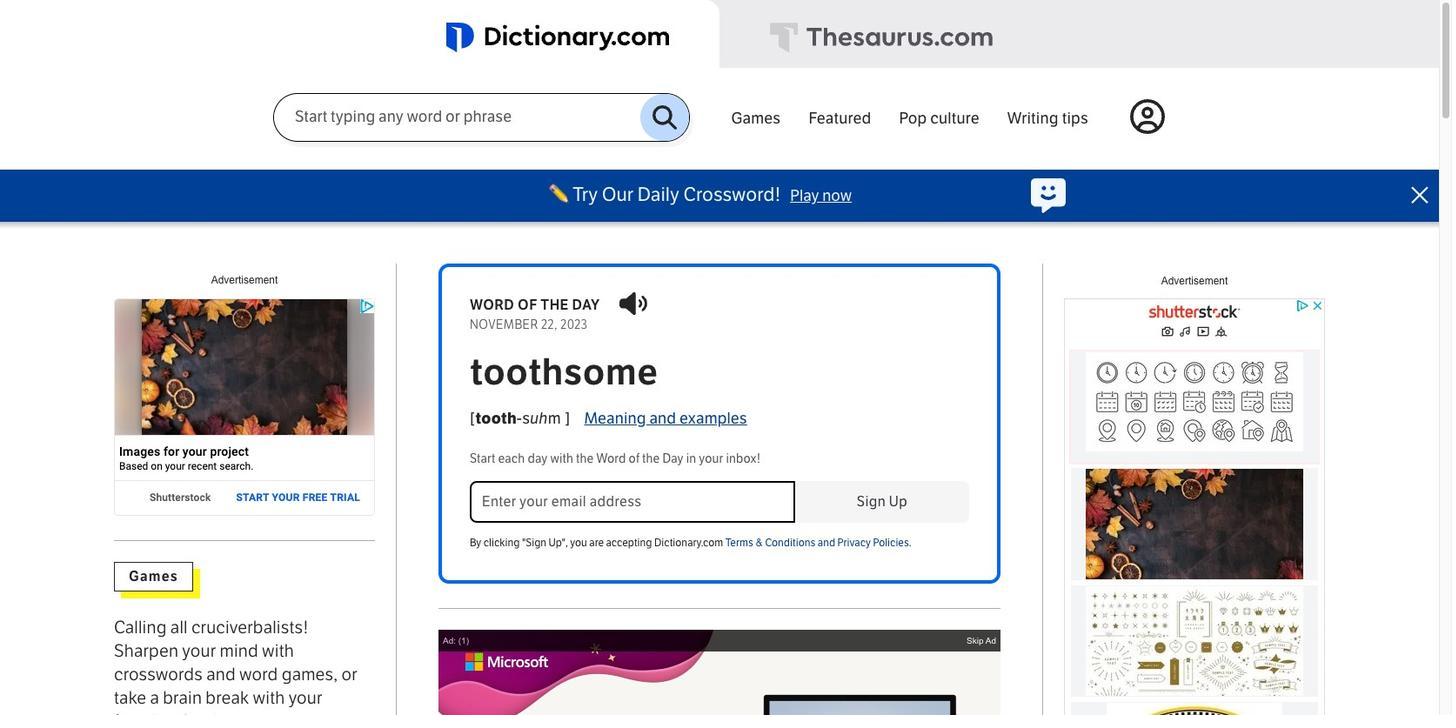 Task type: describe. For each thing, give the bounding box(es) containing it.
featured link
[[795, 100, 885, 133]]

22,
[[541, 317, 558, 332]]

2 vertical spatial with
[[253, 688, 285, 709]]

games inside pages menu element
[[731, 108, 781, 128]]

word inside video player region
[[529, 648, 562, 662]]

sharpen
[[114, 641, 179, 662]]

&
[[756, 537, 763, 549]]

m
[[548, 409, 561, 428]]

a
[[150, 688, 159, 709]]

✕ button
[[1401, 170, 1440, 222]]

play now link
[[790, 186, 852, 205]]

s
[[522, 409, 530, 428]]

word
[[239, 664, 278, 685]]

mind
[[220, 641, 258, 662]]

word of the day
[[470, 297, 600, 313]]

the inside video player region
[[582, 648, 601, 662]]

culture
[[931, 108, 980, 128]]

and inside calling all cruciverbalists! sharpen your mind with crosswords and word games, or take a brain break with your favorite classic games.
[[206, 664, 236, 685]]

crossword!
[[684, 184, 781, 206]]

daily
[[638, 184, 680, 206]]

toothsome:
[[453, 648, 525, 662]]

november
[[470, 317, 538, 332]]

299
[[479, 667, 498, 680]]

1 horizontal spatial and
[[650, 409, 676, 428]]

play now
[[790, 186, 852, 205]]

break
[[206, 688, 249, 709]]

clicking
[[484, 537, 520, 549]]

Start typing any word or phrase text field
[[274, 107, 641, 127]]

toothsome: word of the day
[[453, 648, 630, 662]]

games.
[[231, 711, 287, 715]]

1 vertical spatial word
[[597, 452, 626, 467]]

in
[[686, 452, 697, 467]]

sign up button
[[795, 481, 970, 523]]

toothsome
[[470, 350, 658, 394]]

2023
[[561, 317, 588, 332]]

terms & conditions and privacy policies. link
[[726, 537, 912, 549]]

tooth
[[476, 409, 517, 428]]

are
[[589, 537, 604, 549]]

accepting
[[606, 537, 652, 549]]

1 horizontal spatial day
[[663, 452, 684, 467]]

1 vertical spatial day
[[528, 452, 548, 467]]

0 vertical spatial with
[[550, 452, 574, 467]]

up
[[889, 493, 908, 510]]

start
[[470, 452, 496, 467]]

by clicking "sign up", you are accepting dictionary.com terms & conditions and privacy policies.
[[470, 537, 912, 549]]

✏️
[[549, 184, 569, 206]]

all
[[170, 617, 188, 638]]

1 advertisement from the left
[[211, 275, 278, 287]]

games,
[[282, 664, 338, 685]]

each
[[498, 452, 525, 467]]

by
[[470, 537, 482, 549]]

try
[[573, 184, 598, 206]]

classic
[[174, 711, 227, 715]]

2 vertical spatial your
[[289, 688, 323, 709]]

video player region
[[439, 630, 1001, 715]]

meaning
[[584, 409, 646, 428]]

2 horizontal spatial of
[[629, 452, 640, 467]]

[
[[470, 409, 476, 428]]

writing tips link
[[994, 100, 1103, 133]]

sign
[[857, 493, 886, 510]]



Task type: vqa. For each thing, say whether or not it's contained in the screenshot.
now
yes



Task type: locate. For each thing, give the bounding box(es) containing it.
pages menu element
[[718, 89, 1165, 170]]

you
[[570, 537, 587, 549]]

0 vertical spatial and
[[650, 409, 676, 428]]

word
[[470, 297, 515, 313], [597, 452, 626, 467], [529, 648, 562, 662]]

1 vertical spatial games
[[129, 569, 178, 585]]

dictionary.com
[[654, 537, 723, 549]]

0 horizontal spatial advertisement
[[211, 275, 278, 287]]

meaning and examples link
[[584, 406, 747, 431]]

0 vertical spatial word
[[470, 297, 515, 313]]

november 22, 2023
[[470, 317, 588, 332]]

0 horizontal spatial advertisement region
[[114, 299, 375, 516]]

0 vertical spatial day
[[572, 297, 600, 313]]

brain
[[163, 688, 202, 709]]

skip ad
[[967, 636, 997, 646]]

2 horizontal spatial your
[[699, 452, 724, 467]]

2 advertisement region from the left
[[1064, 299, 1326, 715]]

1 vertical spatial and
[[818, 537, 836, 549]]

(1)
[[458, 636, 469, 646]]

0 horizontal spatial and
[[206, 664, 236, 685]]

your right in
[[699, 452, 724, 467]]

the
[[541, 297, 569, 313], [576, 452, 594, 467], [642, 452, 660, 467], [582, 648, 601, 662]]

0 horizontal spatial day
[[528, 452, 548, 467]]

1 vertical spatial of
[[629, 452, 640, 467]]

tips
[[1062, 108, 1089, 128]]

0 horizontal spatial of
[[518, 297, 538, 313]]

0 horizontal spatial your
[[182, 641, 216, 662]]

1 horizontal spatial advertisement region
[[1064, 299, 1326, 715]]

featured
[[809, 108, 872, 128]]

word up november
[[470, 297, 515, 313]]

writing tips
[[1008, 108, 1089, 128]]

-
[[517, 409, 522, 428]]

meaning and examples
[[584, 409, 747, 428]]

calling all cruciverbalists! sharpen your mind with crosswords and word games, or take a brain break with your favorite classic games.
[[114, 617, 358, 715]]

1 vertical spatial your
[[182, 641, 216, 662]]

of right 'toothsome:'
[[566, 648, 578, 662]]

1 horizontal spatial games
[[731, 108, 781, 128]]

toothsome link
[[470, 350, 970, 394]]

with
[[550, 452, 574, 467], [262, 641, 294, 662], [253, 688, 285, 709]]

with up word at the bottom of page
[[262, 641, 294, 662]]

start each day with the word of the day in your inbox!
[[470, 452, 761, 467]]

1 vertical spatial with
[[262, 641, 294, 662]]

✕
[[1411, 182, 1430, 209]]

with down ]
[[550, 452, 574, 467]]

0 vertical spatial your
[[699, 452, 724, 467]]

1 horizontal spatial your
[[289, 688, 323, 709]]

writing
[[1008, 108, 1059, 128]]

and right meaning
[[650, 409, 676, 428]]

or
[[342, 664, 358, 685]]

[ tooth -s uh m ]
[[470, 409, 570, 428]]

"sign
[[522, 537, 547, 549]]

word down meaning
[[597, 452, 626, 467]]

1 horizontal spatial advertisement
[[1162, 275, 1228, 287]]

and up the 'break'
[[206, 664, 236, 685]]

✏️ try our daily crossword!
[[549, 184, 781, 206]]

skip
[[967, 636, 984, 646]]

pop culture
[[899, 108, 980, 128]]

of inside video player region
[[566, 648, 578, 662]]

day
[[663, 452, 684, 467], [605, 648, 630, 662]]

1 horizontal spatial day
[[572, 297, 600, 313]]

your
[[699, 452, 724, 467], [182, 641, 216, 662], [289, 688, 323, 709]]

0 vertical spatial games
[[731, 108, 781, 128]]

of
[[518, 297, 538, 313], [629, 452, 640, 467], [566, 648, 578, 662]]

calling
[[114, 617, 167, 638]]

1 horizontal spatial of
[[566, 648, 578, 662]]

games
[[731, 108, 781, 128], [129, 569, 178, 585]]

terms
[[726, 537, 754, 549]]

crosswords
[[114, 664, 203, 685]]

2 advertisement from the left
[[1162, 275, 1228, 287]]

of up the november 22, 2023 at the left of page
[[518, 297, 538, 313]]

2 horizontal spatial and
[[818, 537, 836, 549]]

up",
[[549, 537, 568, 549]]

day inside video player region
[[605, 648, 630, 662]]

Enter your email address text field
[[470, 481, 795, 523]]

0 vertical spatial day
[[663, 452, 684, 467]]

ad: (1)
[[443, 636, 469, 646]]

day right each
[[528, 452, 548, 467]]

2 vertical spatial word
[[529, 648, 562, 662]]

advertisement region
[[114, 299, 375, 516], [1064, 299, 1326, 715]]

your down games,
[[289, 688, 323, 709]]

uh
[[530, 409, 548, 428]]

day up 2023
[[572, 297, 600, 313]]

games up calling
[[129, 569, 178, 585]]

our
[[602, 184, 634, 206]]

2 horizontal spatial word
[[597, 452, 626, 467]]

conditions
[[765, 537, 816, 549]]

take
[[114, 688, 146, 709]]

and left privacy
[[818, 537, 836, 549]]

pop culture link
[[885, 100, 994, 133]]

]
[[565, 409, 570, 428]]

1 vertical spatial day
[[605, 648, 630, 662]]

ad
[[986, 636, 997, 646]]

sign up
[[857, 493, 908, 510]]

policies.
[[873, 537, 912, 549]]

0 horizontal spatial word
[[470, 297, 515, 313]]

0 horizontal spatial day
[[605, 648, 630, 662]]

games up crossword! at top
[[731, 108, 781, 128]]

cruciverbalists!
[[191, 617, 309, 638]]

pop
[[899, 108, 927, 128]]

ad:
[[443, 636, 456, 646]]

1 horizontal spatial word
[[529, 648, 562, 662]]

switch site tab list
[[0, 0, 1440, 70]]

games link
[[718, 100, 795, 133]]

privacy
[[838, 537, 871, 549]]

2 vertical spatial and
[[206, 664, 236, 685]]

your down all
[[182, 641, 216, 662]]

and
[[650, 409, 676, 428], [818, 537, 836, 549], [206, 664, 236, 685]]

word right 'toothsome:'
[[529, 648, 562, 662]]

favorite
[[114, 711, 171, 715]]

play
[[790, 186, 819, 205]]

0 horizontal spatial games
[[129, 569, 178, 585]]

2 vertical spatial of
[[566, 648, 578, 662]]

1 advertisement region from the left
[[114, 299, 375, 516]]

examples
[[680, 409, 747, 428]]

inbox!
[[726, 452, 761, 467]]

advertisement
[[211, 275, 278, 287], [1162, 275, 1228, 287]]

day
[[572, 297, 600, 313], [528, 452, 548, 467]]

now
[[823, 186, 852, 205]]

with up games.
[[253, 688, 285, 709]]

of up enter your email address text box
[[629, 452, 640, 467]]

0 vertical spatial of
[[518, 297, 538, 313]]



